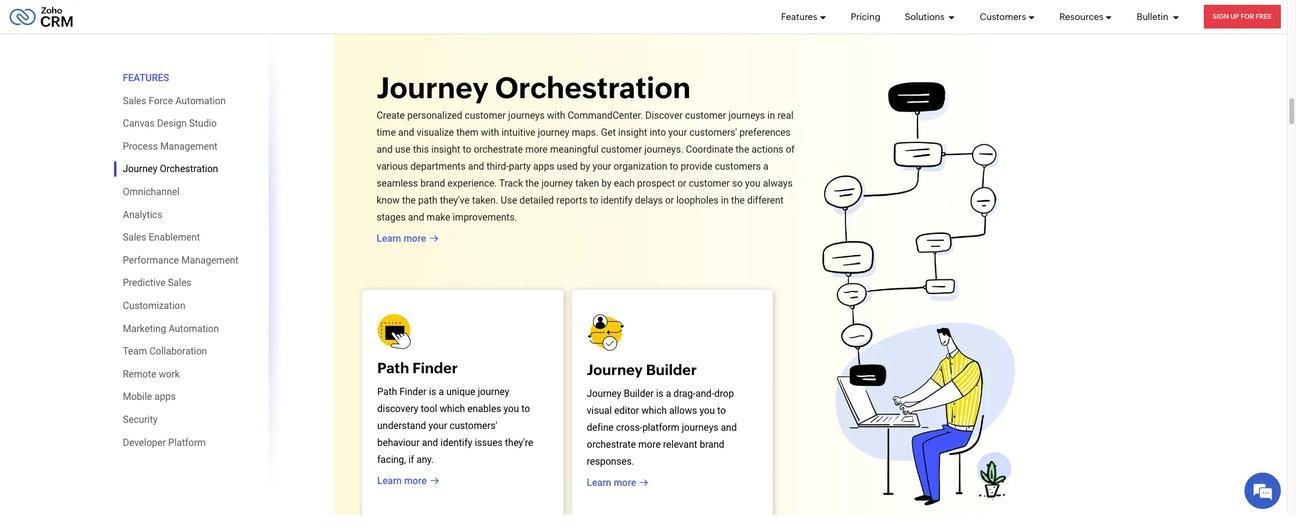 Task type: describe. For each thing, give the bounding box(es) containing it.
facing,
[[377, 454, 406, 466]]

canvas design studio
[[123, 118, 217, 129]]

sign
[[1213, 13, 1229, 20]]

and down time
[[377, 144, 393, 155]]

management for performance management
[[181, 255, 238, 266]]

drop
[[714, 388, 734, 400]]

0 horizontal spatial by
[[580, 161, 590, 172]]

departments
[[411, 161, 466, 172]]

meaningful
[[550, 144, 599, 155]]

improvements.
[[453, 212, 517, 223]]

you inside journey builder is a drag-and-drop visual editor which allows you to define cross-platform journeys and orchestrate more relevant brand responses.
[[700, 405, 715, 417]]

developer
[[123, 437, 166, 449]]

customer up loopholes
[[689, 178, 730, 189]]

customers
[[715, 161, 761, 172]]

intuitive
[[502, 127, 535, 138]]

the up 'customers'
[[736, 144, 749, 155]]

commandcenter.
[[568, 110, 643, 121]]

provide
[[681, 161, 713, 172]]

analytics
[[123, 209, 162, 221]]

platform
[[643, 422, 680, 434]]

a for journey builder
[[666, 388, 671, 400]]

coordinate
[[686, 144, 733, 155]]

identify inside path finder is a unique journey discovery tool which enables you to understand your customers' behaviour and identify issues they're facing, if any.
[[441, 437, 472, 449]]

process
[[123, 141, 158, 152]]

unique
[[446, 386, 475, 398]]

to down 'journeys.'
[[670, 161, 678, 172]]

editor
[[614, 405, 639, 417]]

define
[[587, 422, 614, 434]]

zoho crm logo image
[[9, 3, 73, 30]]

security
[[123, 414, 158, 426]]

used
[[557, 161, 578, 172]]

to down the them
[[463, 144, 471, 155]]

path
[[418, 195, 437, 206]]

sales for sales enablement
[[123, 232, 146, 243]]

responses.
[[587, 456, 634, 468]]

behaviour
[[377, 437, 420, 449]]

0 vertical spatial automation
[[175, 95, 226, 107]]

and inside path finder is a unique journey discovery tool which enables you to understand your customers' behaviour and identify issues they're facing, if any.
[[422, 437, 438, 449]]

builder for journey builder
[[646, 362, 697, 378]]

studio
[[189, 118, 217, 129]]

enables
[[468, 403, 501, 415]]

features
[[123, 72, 169, 84]]

learn for path
[[377, 476, 402, 487]]

journey for journey builder is a drag-and-drop visual editor which allows you to define cross-platform journeys and orchestrate more relevant brand responses.
[[587, 388, 621, 400]]

customer up the them
[[465, 110, 506, 121]]

the down 'so'
[[731, 195, 745, 206]]

so
[[732, 178, 743, 189]]

more inside journey builder is a drag-and-drop visual editor which allows you to define cross-platform journeys and orchestrate more relevant brand responses.
[[638, 439, 661, 451]]

1 vertical spatial by
[[602, 178, 612, 189]]

0 horizontal spatial apps
[[155, 391, 176, 403]]

process management
[[123, 141, 217, 152]]

issues
[[475, 437, 503, 449]]

predictive sales
[[123, 277, 191, 289]]

party
[[509, 161, 531, 172]]

journey orchestration
[[123, 163, 218, 175]]

understand
[[377, 420, 426, 432]]

menu shadow image
[[268, 0, 287, 516]]

learn down the stages
[[377, 233, 401, 244]]

mobile
[[123, 391, 152, 403]]

track
[[499, 178, 523, 189]]

management for process management
[[160, 141, 217, 152]]

use
[[395, 144, 411, 155]]

to inside journey builder is a drag-and-drop visual editor which allows you to define cross-platform journeys and orchestrate more relevant brand responses.
[[717, 405, 726, 417]]

performance
[[123, 255, 179, 266]]

experience.
[[448, 178, 497, 189]]

always
[[763, 178, 793, 189]]

resources
[[1060, 11, 1104, 22]]

journey builder is a drag-and-drop visual editor which allows you to define cross-platform journeys and orchestrate more relevant brand responses.
[[587, 388, 737, 468]]

path finder is a unique journey discovery tool which enables you to understand your customers' behaviour and identify issues they're facing, if any.
[[377, 386, 533, 466]]

your inside path finder is a unique journey discovery tool which enables you to understand your customers' behaviour and identify issues they're facing, if any.
[[429, 420, 447, 432]]

and up experience.
[[468, 161, 484, 172]]

0 horizontal spatial or
[[665, 195, 674, 206]]

reports
[[556, 195, 587, 206]]

preferences
[[740, 127, 791, 138]]

journey orchestration create personalized customer journeys with commandcenter. discover customer journeys in real time and visualize them with intuitive journey maps. get insight into your customers' preferences and use this insight to orchestrate more meaningful customer journeys. coordinate the actions of various departments and third-party apps used by your organization to provide customers a seamless brand experience. track the journey taken by each prospect or customer so you always know the path they've taken. use detailed reports to identify delays or loopholes in the different stages and make improvements.
[[377, 71, 795, 223]]

create
[[377, 110, 405, 121]]

stages
[[377, 212, 406, 223]]

enablement
[[149, 232, 200, 243]]

team collaboration
[[123, 346, 207, 357]]

learn more down the stages
[[377, 233, 426, 244]]

journey for journey orchestration create personalized customer journeys with commandcenter. discover customer journeys in real time and visualize them with intuitive journey maps. get insight into your customers' preferences and use this insight to orchestrate more meaningful customer journeys. coordinate the actions of various departments and third-party apps used by your organization to provide customers a seamless brand experience. track the journey taken by each prospect or customer so you always know the path they've taken. use detailed reports to identify delays or loopholes in the different stages and make improvements.
[[377, 71, 489, 105]]

orchestrate inside journey orchestration create personalized customer journeys with commandcenter. discover customer journeys in real time and visualize them with intuitive journey maps. get insight into your customers' preferences and use this insight to orchestrate more meaningful customer journeys. coordinate the actions of various departments and third-party apps used by your organization to provide customers a seamless brand experience. track the journey taken by each prospect or customer so you always know the path they've taken. use detailed reports to identify delays or loopholes in the different stages and make improvements.
[[474, 144, 523, 155]]

path for path finder is a unique journey discovery tool which enables you to understand your customers' behaviour and identify issues they're facing, if any.
[[377, 386, 397, 398]]

get
[[601, 127, 616, 138]]

which inside journey builder is a drag-and-drop visual editor which allows you to define cross-platform journeys and orchestrate more relevant brand responses.
[[642, 405, 667, 417]]

delays
[[635, 195, 663, 206]]

1 vertical spatial journey
[[541, 178, 573, 189]]

finder for path finder is a unique journey discovery tool which enables you to understand your customers' behaviour and identify issues they're facing, if any.
[[400, 386, 427, 398]]

customization
[[123, 300, 185, 312]]

free
[[1256, 13, 1272, 20]]

features
[[781, 11, 817, 22]]

know
[[377, 195, 400, 206]]

a for path finder
[[439, 386, 444, 398]]

performance management
[[123, 255, 238, 266]]

to down the taken
[[590, 195, 598, 206]]

sales for sales force automation
[[123, 95, 146, 107]]

them
[[456, 127, 479, 138]]

which inside path finder is a unique journey discovery tool which enables you to understand your customers' behaviour and identify issues they're facing, if any.
[[440, 403, 465, 415]]

loopholes
[[676, 195, 719, 206]]

taken
[[575, 178, 599, 189]]

brand inside journey builder is a drag-and-drop visual editor which allows you to define cross-platform journeys and orchestrate more relevant brand responses.
[[700, 439, 724, 451]]

maps.
[[572, 127, 599, 138]]

relevant
[[663, 439, 697, 451]]

allows
[[669, 405, 697, 417]]

journey for journey orchestration
[[123, 163, 157, 175]]

learn more for journey
[[587, 477, 636, 489]]

you inside journey orchestration create personalized customer journeys with commandcenter. discover customer journeys in real time and visualize them with intuitive journey maps. get insight into your customers' preferences and use this insight to orchestrate more meaningful customer journeys. coordinate the actions of various departments and third-party apps used by your organization to provide customers a seamless brand experience. track the journey taken by each prospect or customer so you always know the path they've taken. use detailed reports to identify delays or loopholes in the different stages and make improvements.
[[745, 178, 761, 189]]

bulletin link
[[1137, 0, 1180, 33]]

each
[[614, 178, 635, 189]]

the left path
[[402, 195, 416, 206]]

more down the stages
[[404, 233, 426, 244]]

cross-
[[616, 422, 643, 434]]

organization
[[614, 161, 667, 172]]

sign up for free
[[1213, 13, 1272, 20]]

various
[[377, 161, 408, 172]]

design
[[157, 118, 187, 129]]

visual
[[587, 405, 612, 417]]

and inside journey builder is a drag-and-drop visual editor which allows you to define cross-platform journeys and orchestrate more relevant brand responses.
[[721, 422, 737, 434]]

actions
[[752, 144, 783, 155]]



Task type: vqa. For each thing, say whether or not it's contained in the screenshot.
drag-
yes



Task type: locate. For each thing, give the bounding box(es) containing it.
0 vertical spatial path
[[377, 360, 409, 377]]

is for builder
[[656, 388, 664, 400]]

0 horizontal spatial brand
[[421, 178, 445, 189]]

solutions
[[905, 11, 947, 22]]

1 vertical spatial management
[[181, 255, 238, 266]]

0 horizontal spatial a
[[439, 386, 444, 398]]

2 vertical spatial your
[[429, 420, 447, 432]]

work
[[159, 369, 180, 380]]

you down and-
[[700, 405, 715, 417]]

into
[[650, 127, 666, 138]]

0 vertical spatial by
[[580, 161, 590, 172]]

to up they're
[[521, 403, 530, 415]]

1 vertical spatial sales
[[123, 232, 146, 243]]

orchestrate up responses. on the left of page
[[587, 439, 636, 451]]

identify down each
[[601, 195, 633, 206]]

you right the enables
[[504, 403, 519, 415]]

0 horizontal spatial your
[[429, 420, 447, 432]]

by up the taken
[[580, 161, 590, 172]]

a left drag- in the bottom right of the page
[[666, 388, 671, 400]]

learn more
[[377, 233, 426, 244], [377, 476, 427, 487], [587, 477, 636, 489]]

in right loopholes
[[721, 195, 729, 206]]

and up any.
[[422, 437, 438, 449]]

journey down process
[[123, 163, 157, 175]]

journey up meaningful at the left top of page
[[538, 127, 569, 138]]

pricing
[[851, 11, 881, 22]]

predictive
[[123, 277, 166, 289]]

sales down 'performance management'
[[168, 277, 191, 289]]

discover
[[645, 110, 683, 121]]

0 vertical spatial sales
[[123, 95, 146, 107]]

mobile apps
[[123, 391, 176, 403]]

1 horizontal spatial you
[[700, 405, 715, 417]]

personalized
[[407, 110, 462, 121]]

team
[[123, 346, 147, 357]]

journey up visual on the left
[[587, 388, 621, 400]]

management down "studio"
[[160, 141, 217, 152]]

path finder
[[377, 360, 458, 377]]

0 horizontal spatial journeys
[[508, 110, 545, 121]]

journey
[[538, 127, 569, 138], [541, 178, 573, 189], [478, 386, 509, 398]]

1 vertical spatial apps
[[155, 391, 176, 403]]

features link
[[781, 0, 827, 33]]

apps left used
[[533, 161, 554, 172]]

orchestrate inside journey builder is a drag-and-drop visual editor which allows you to define cross-platform journeys and orchestrate more relevant brand responses.
[[587, 439, 636, 451]]

discovery
[[377, 403, 418, 415]]

2 horizontal spatial a
[[763, 161, 769, 172]]

journey down used
[[541, 178, 573, 189]]

1 horizontal spatial orchestrate
[[587, 439, 636, 451]]

journey for journey builder
[[587, 362, 643, 378]]

customer up coordinate
[[685, 110, 726, 121]]

more down if
[[404, 476, 427, 487]]

by left each
[[602, 178, 612, 189]]

a
[[763, 161, 769, 172], [439, 386, 444, 398], [666, 388, 671, 400]]

with up meaningful at the left top of page
[[547, 110, 565, 121]]

and up "use"
[[398, 127, 414, 138]]

1 vertical spatial orchestrate
[[587, 439, 636, 451]]

learn more link down the stages
[[377, 232, 438, 246]]

learn down facing,
[[377, 476, 402, 487]]

if
[[408, 454, 414, 466]]

your right into
[[668, 127, 687, 138]]

and down drop
[[721, 422, 737, 434]]

sales up the canvas
[[123, 95, 146, 107]]

0 vertical spatial or
[[678, 178, 686, 189]]

canvas
[[123, 118, 155, 129]]

customers' inside path finder is a unique journey discovery tool which enables you to understand your customers' behaviour and identify issues they're facing, if any.
[[450, 420, 497, 432]]

0 horizontal spatial orchestrate
[[474, 144, 523, 155]]

1 vertical spatial brand
[[700, 439, 724, 451]]

journeys inside journey builder is a drag-and-drop visual editor which allows you to define cross-platform journeys and orchestrate more relevant brand responses.
[[682, 422, 718, 434]]

sales force automation
[[123, 95, 226, 107]]

0 vertical spatial your
[[668, 127, 687, 138]]

management
[[160, 141, 217, 152], [181, 255, 238, 266]]

is for finder
[[429, 386, 436, 398]]

1 horizontal spatial or
[[678, 178, 686, 189]]

insight
[[618, 127, 647, 138], [431, 144, 460, 155]]

automation
[[175, 95, 226, 107], [169, 323, 219, 335]]

finder up unique
[[412, 360, 458, 377]]

is inside path finder is a unique journey discovery tool which enables you to understand your customers' behaviour and identify issues they're facing, if any.
[[429, 386, 436, 398]]

1 horizontal spatial customers'
[[690, 127, 737, 138]]

1 horizontal spatial is
[[656, 388, 664, 400]]

1 vertical spatial identify
[[441, 437, 472, 449]]

automation up collaboration
[[169, 323, 219, 335]]

journey builder
[[587, 362, 697, 378]]

0 vertical spatial orchestration
[[495, 71, 691, 105]]

journeys.
[[644, 144, 684, 155]]

is inside journey builder is a drag-and-drop visual editor which allows you to define cross-platform journeys and orchestrate more relevant brand responses.
[[656, 388, 664, 400]]

orchestration down process management
[[160, 163, 218, 175]]

0 vertical spatial brand
[[421, 178, 445, 189]]

more up party
[[525, 144, 548, 155]]

0 vertical spatial management
[[160, 141, 217, 152]]

1 vertical spatial insight
[[431, 144, 460, 155]]

learn more link
[[377, 232, 438, 246], [377, 474, 439, 489], [587, 476, 648, 491]]

orchestrate
[[474, 144, 523, 155], [587, 439, 636, 451]]

brand up path
[[421, 178, 445, 189]]

your up the taken
[[593, 161, 611, 172]]

journeys up intuitive
[[508, 110, 545, 121]]

0 horizontal spatial is
[[429, 386, 436, 398]]

is up tool
[[429, 386, 436, 398]]

orchestration
[[495, 71, 691, 105], [160, 163, 218, 175]]

journey up editor
[[587, 362, 643, 378]]

orchestration for journey orchestration
[[160, 163, 218, 175]]

which
[[440, 403, 465, 415], [642, 405, 667, 417]]

which down unique
[[440, 403, 465, 415]]

force
[[149, 95, 173, 107]]

platform
[[168, 437, 206, 449]]

comand center screen image
[[822, 82, 1016, 506]]

is left drag- in the bottom right of the page
[[656, 388, 664, 400]]

use
[[501, 195, 517, 206]]

2 path from the top
[[377, 386, 397, 398]]

a inside journey builder is a drag-and-drop visual editor which allows you to define cross-platform journeys and orchestrate more relevant brand responses.
[[666, 388, 671, 400]]

is
[[429, 386, 436, 398], [656, 388, 664, 400]]

they're
[[505, 437, 533, 449]]

learn more link for journey
[[587, 476, 648, 491]]

any.
[[417, 454, 434, 466]]

sales
[[123, 95, 146, 107], [123, 232, 146, 243], [168, 277, 191, 289]]

0 horizontal spatial you
[[504, 403, 519, 415]]

1 vertical spatial customers'
[[450, 420, 497, 432]]

1 horizontal spatial your
[[593, 161, 611, 172]]

builder inside journey builder is a drag-and-drop visual editor which allows you to define cross-platform journeys and orchestrate more relevant brand responses.
[[624, 388, 654, 400]]

builder
[[646, 362, 697, 378], [624, 388, 654, 400]]

1 vertical spatial or
[[665, 195, 674, 206]]

and-
[[696, 388, 714, 400]]

you inside path finder is a unique journey discovery tool which enables you to understand your customers' behaviour and identify issues they're facing, if any.
[[504, 403, 519, 415]]

0 horizontal spatial orchestration
[[160, 163, 218, 175]]

sign up for free link
[[1204, 5, 1281, 29]]

1 horizontal spatial brand
[[700, 439, 724, 451]]

you right 'so'
[[745, 178, 761, 189]]

real
[[778, 110, 794, 121]]

more down platform
[[638, 439, 661, 451]]

apps inside journey orchestration create personalized customer journeys with commandcenter. discover customer journeys in real time and visualize them with intuitive journey maps. get insight into your customers' preferences and use this insight to orchestrate more meaningful customer journeys. coordinate the actions of various departments and third-party apps used by your organization to provide customers a seamless brand experience. track the journey taken by each prospect or customer so you always know the path they've taken. use detailed reports to identify delays or loopholes in the different stages and make improvements.
[[533, 161, 554, 172]]

0 vertical spatial customers'
[[690, 127, 737, 138]]

journeys down allows
[[682, 422, 718, 434]]

developer platform
[[123, 437, 206, 449]]

1 horizontal spatial apps
[[533, 161, 554, 172]]

this
[[413, 144, 429, 155]]

0 vertical spatial finder
[[412, 360, 458, 377]]

identify left issues
[[441, 437, 472, 449]]

a inside journey orchestration create personalized customer journeys with commandcenter. discover customer journeys in real time and visualize them with intuitive journey maps. get insight into your customers' preferences and use this insight to orchestrate more meaningful customer journeys. coordinate the actions of various departments and third-party apps used by your organization to provide customers a seamless brand experience. track the journey taken by each prospect or customer so you always know the path they've taken. use detailed reports to identify delays or loopholes in the different stages and make improvements.
[[763, 161, 769, 172]]

for
[[1241, 13, 1254, 20]]

1 vertical spatial path
[[377, 386, 397, 398]]

1 vertical spatial orchestration
[[160, 163, 218, 175]]

0 horizontal spatial customers'
[[450, 420, 497, 432]]

orchestration up commandcenter.
[[495, 71, 691, 105]]

a inside path finder is a unique journey discovery tool which enables you to understand your customers' behaviour and identify issues they're facing, if any.
[[439, 386, 444, 398]]

the up detailed
[[525, 178, 539, 189]]

finder inside path finder is a unique journey discovery tool which enables you to understand your customers' behaviour and identify issues they're facing, if any.
[[400, 386, 427, 398]]

you
[[745, 178, 761, 189], [504, 403, 519, 415], [700, 405, 715, 417]]

with right the them
[[481, 127, 499, 138]]

make
[[427, 212, 450, 223]]

finder up "discovery"
[[400, 386, 427, 398]]

by
[[580, 161, 590, 172], [602, 178, 612, 189]]

1 vertical spatial with
[[481, 127, 499, 138]]

journey up personalized
[[377, 71, 489, 105]]

automation up "studio"
[[175, 95, 226, 107]]

0 vertical spatial orchestrate
[[474, 144, 523, 155]]

0 horizontal spatial in
[[721, 195, 729, 206]]

learn more down responses. on the left of page
[[587, 477, 636, 489]]

learn for journey
[[587, 477, 611, 489]]

more inside journey orchestration create personalized customer journeys with commandcenter. discover customer journeys in real time and visualize them with intuitive journey maps. get insight into your customers' preferences and use this insight to orchestrate more meaningful customer journeys. coordinate the actions of various departments and third-party apps used by your organization to provide customers a seamless brand experience. track the journey taken by each prospect or customer so you always know the path they've taken. use detailed reports to identify delays or loopholes in the different stages and make improvements.
[[525, 144, 548, 155]]

1 horizontal spatial which
[[642, 405, 667, 417]]

insight up departments
[[431, 144, 460, 155]]

sales down the analytics
[[123, 232, 146, 243]]

taken.
[[472, 195, 498, 206]]

which up platform
[[642, 405, 667, 417]]

builder up drag- in the bottom right of the page
[[646, 362, 697, 378]]

marketing automation
[[123, 323, 219, 335]]

2 horizontal spatial journeys
[[729, 110, 765, 121]]

to inside path finder is a unique journey discovery tool which enables you to understand your customers' behaviour and identify issues they're facing, if any.
[[521, 403, 530, 415]]

detailed
[[520, 195, 554, 206]]

learn more link down responses. on the left of page
[[587, 476, 648, 491]]

builder for journey builder is a drag-and-drop visual editor which allows you to define cross-platform journeys and orchestrate more relevant brand responses.
[[624, 388, 654, 400]]

journey inside journey orchestration create personalized customer journeys with commandcenter. discover customer journeys in real time and visualize them with intuitive journey maps. get insight into your customers' preferences and use this insight to orchestrate more meaningful customer journeys. coordinate the actions of various departments and third-party apps used by your organization to provide customers a seamless brand experience. track the journey taken by each prospect or customer so you always know the path they've taken. use detailed reports to identify delays or loopholes in the different stages and make improvements.
[[377, 71, 489, 105]]

to down drop
[[717, 405, 726, 417]]

or down provide
[[678, 178, 686, 189]]

1 horizontal spatial by
[[602, 178, 612, 189]]

customers
[[980, 11, 1026, 22]]

management down enablement
[[181, 255, 238, 266]]

your
[[668, 127, 687, 138], [593, 161, 611, 172], [429, 420, 447, 432]]

a down actions
[[763, 161, 769, 172]]

learn down responses. on the left of page
[[587, 477, 611, 489]]

0 vertical spatial identify
[[601, 195, 633, 206]]

0 horizontal spatial which
[[440, 403, 465, 415]]

visualize
[[417, 127, 454, 138]]

up
[[1230, 13, 1239, 20]]

and down path
[[408, 212, 424, 223]]

remote work
[[123, 369, 180, 380]]

1 horizontal spatial in
[[767, 110, 775, 121]]

2 horizontal spatial you
[[745, 178, 761, 189]]

journey inside journey builder is a drag-and-drop visual editor which allows you to define cross-platform journeys and orchestrate more relevant brand responses.
[[587, 388, 621, 400]]

in left real
[[767, 110, 775, 121]]

1 horizontal spatial journeys
[[682, 422, 718, 434]]

pricing link
[[851, 0, 881, 33]]

0 vertical spatial journey
[[538, 127, 569, 138]]

learn more link for path
[[377, 474, 439, 489]]

and
[[398, 127, 414, 138], [377, 144, 393, 155], [468, 161, 484, 172], [408, 212, 424, 223], [721, 422, 737, 434], [422, 437, 438, 449]]

1 horizontal spatial orchestration
[[495, 71, 691, 105]]

or right delays
[[665, 195, 674, 206]]

journey inside path finder is a unique journey discovery tool which enables you to understand your customers' behaviour and identify issues they're facing, if any.
[[478, 386, 509, 398]]

2 vertical spatial sales
[[168, 277, 191, 289]]

apps down work
[[155, 391, 176, 403]]

brand inside journey orchestration create personalized customer journeys with commandcenter. discover customer journeys in real time and visualize them with intuitive journey maps. get insight into your customers' preferences and use this insight to orchestrate more meaningful customer journeys. coordinate the actions of various departments and third-party apps used by your organization to provide customers a seamless brand experience. track the journey taken by each prospect or customer so you always know the path they've taken. use detailed reports to identify delays or loopholes in the different stages and make improvements.
[[421, 178, 445, 189]]

0 horizontal spatial identify
[[441, 437, 472, 449]]

with
[[547, 110, 565, 121], [481, 127, 499, 138]]

customer down get
[[601, 144, 642, 155]]

1 horizontal spatial identify
[[601, 195, 633, 206]]

prospect
[[637, 178, 675, 189]]

third-
[[487, 161, 509, 172]]

journey up the enables
[[478, 386, 509, 398]]

a left unique
[[439, 386, 444, 398]]

2 horizontal spatial your
[[668, 127, 687, 138]]

orchestration for journey orchestration create personalized customer journeys with commandcenter. discover customer journeys in real time and visualize them with intuitive journey maps. get insight into your customers' preferences and use this insight to orchestrate more meaningful customer journeys. coordinate the actions of various departments and third-party apps used by your organization to provide customers a seamless brand experience. track the journey taken by each prospect or customer so you always know the path they've taken. use detailed reports to identify delays or loopholes in the different stages and make improvements.
[[495, 71, 691, 105]]

learn more down if
[[377, 476, 427, 487]]

journeys up preferences
[[729, 110, 765, 121]]

path for path finder
[[377, 360, 409, 377]]

orchestration inside journey orchestration create personalized customer journeys with commandcenter. discover customer journeys in real time and visualize them with intuitive journey maps. get insight into your customers' preferences and use this insight to orchestrate more meaningful customer journeys. coordinate the actions of various departments and third-party apps used by your organization to provide customers a seamless brand experience. track the journey taken by each prospect or customer so you always know the path they've taken. use detailed reports to identify delays or loopholes in the different stages and make improvements.
[[495, 71, 691, 105]]

1 horizontal spatial with
[[547, 110, 565, 121]]

tool
[[421, 403, 437, 415]]

collaboration
[[149, 346, 207, 357]]

0 vertical spatial in
[[767, 110, 775, 121]]

customers' inside journey orchestration create personalized customer journeys with commandcenter. discover customer journeys in real time and visualize them with intuitive journey maps. get insight into your customers' preferences and use this insight to orchestrate more meaningful customer journeys. coordinate the actions of various departments and third-party apps used by your organization to provide customers a seamless brand experience. track the journey taken by each prospect or customer so you always know the path they've taken. use detailed reports to identify delays or loopholes in the different stages and make improvements.
[[690, 127, 737, 138]]

path inside path finder is a unique journey discovery tool which enables you to understand your customers' behaviour and identify issues they're facing, if any.
[[377, 386, 397, 398]]

0 vertical spatial builder
[[646, 362, 697, 378]]

1 path from the top
[[377, 360, 409, 377]]

insight right get
[[618, 127, 647, 138]]

identify inside journey orchestration create personalized customer journeys with commandcenter. discover customer journeys in real time and visualize them with intuitive journey maps. get insight into your customers' preferences and use this insight to orchestrate more meaningful customer journeys. coordinate the actions of various departments and third-party apps used by your organization to provide customers a seamless brand experience. track the journey taken by each prospect or customer so you always know the path they've taken. use detailed reports to identify delays or loopholes in the different stages and make improvements.
[[601, 195, 633, 206]]

0 horizontal spatial with
[[481, 127, 499, 138]]

learn
[[377, 233, 401, 244], [377, 476, 402, 487], [587, 477, 611, 489]]

orchestrate up third-
[[474, 144, 523, 155]]

0 vertical spatial insight
[[618, 127, 647, 138]]

time
[[377, 127, 396, 138]]

journeys
[[508, 110, 545, 121], [729, 110, 765, 121], [682, 422, 718, 434]]

2 vertical spatial journey
[[478, 386, 509, 398]]

brand right "relevant"
[[700, 439, 724, 451]]

1 vertical spatial builder
[[624, 388, 654, 400]]

customers' down the enables
[[450, 420, 497, 432]]

more down responses. on the left of page
[[614, 477, 636, 489]]

bulletin
[[1137, 11, 1170, 22]]

1 horizontal spatial a
[[666, 388, 671, 400]]

0 vertical spatial apps
[[533, 161, 554, 172]]

of
[[786, 144, 795, 155]]

your down tool
[[429, 420, 447, 432]]

more
[[525, 144, 548, 155], [404, 233, 426, 244], [638, 439, 661, 451], [404, 476, 427, 487], [614, 477, 636, 489]]

builder up editor
[[624, 388, 654, 400]]

1 vertical spatial automation
[[169, 323, 219, 335]]

remote
[[123, 369, 156, 380]]

solutions link
[[905, 0, 956, 33]]

1 vertical spatial finder
[[400, 386, 427, 398]]

0 horizontal spatial insight
[[431, 144, 460, 155]]

omnichannel
[[123, 186, 180, 198]]

or
[[678, 178, 686, 189], [665, 195, 674, 206]]

0 vertical spatial with
[[547, 110, 565, 121]]

1 vertical spatial your
[[593, 161, 611, 172]]

learn more link down if
[[377, 474, 439, 489]]

learn more for path
[[377, 476, 427, 487]]

customers' up coordinate
[[690, 127, 737, 138]]

1 vertical spatial in
[[721, 195, 729, 206]]

1 horizontal spatial insight
[[618, 127, 647, 138]]

finder for path finder
[[412, 360, 458, 377]]



